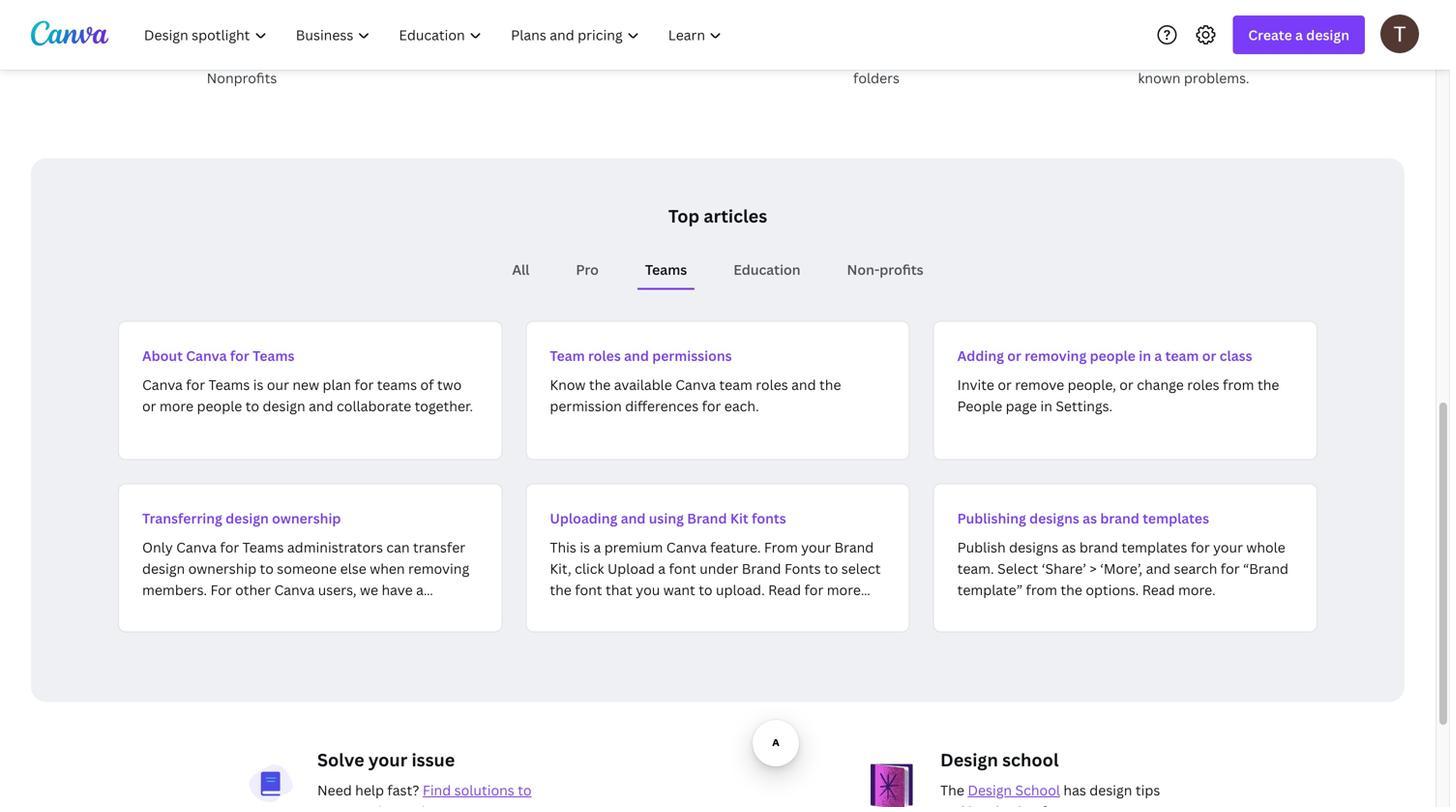 Task type: describe. For each thing, give the bounding box(es) containing it.
or left 'class' on the right top of the page
[[1203, 346, 1217, 365]]

adding
[[958, 346, 1004, 365]]

'more',
[[1101, 559, 1143, 578]]

to inside canva for teams is our new plan for teams of two or more people to design and collaborate together.
[[246, 397, 259, 415]]

each.
[[725, 397, 759, 415]]

find solutions to common issues here
[[317, 781, 532, 807]]

find
[[423, 781, 451, 799]]

using
[[649, 509, 684, 527]]

template"
[[958, 581, 1023, 599]]

canva right pro,
[[252, 26, 293, 45]]

premium
[[604, 538, 663, 556]]

as for publish
[[1062, 538, 1076, 556]]

brand for publishing
[[1101, 509, 1140, 527]]

"brand
[[1243, 559, 1289, 578]]

in inside the invite or remove people, or change roles from the people page in settings.
[[1041, 397, 1053, 415]]

0 vertical spatial design
[[941, 748, 999, 772]]

fonts
[[785, 559, 821, 578]]

images,
[[840, 26, 889, 45]]

people,
[[1068, 375, 1117, 394]]

your inside publish designs as brand templates for your whole team. select 'share' > 'more', and search for "brand template" from the options. read more.
[[1214, 538, 1243, 556]]

design school link
[[968, 781, 1061, 799]]

all
[[512, 260, 530, 279]]

and inside know the available canva team roles and the permission differences for each.
[[792, 375, 816, 394]]

our
[[267, 375, 289, 394]]

school
[[1003, 748, 1059, 772]]

people
[[958, 397, 1003, 415]]

feature.
[[710, 538, 761, 556]]

0 horizontal spatial brand
[[687, 509, 727, 527]]

new
[[293, 375, 319, 394]]

adding or removing people in a team or class
[[958, 346, 1253, 365]]

read inside 'this is a premium canva feature. from your brand kit, click upload a font under brand fonts to select the font that you want to upload. read for more details.'
[[769, 581, 801, 599]]

uploading and using brand kit fonts
[[550, 509, 786, 527]]

need help fast?
[[317, 781, 423, 799]]

transfer
[[413, 538, 466, 556]]

education button
[[726, 251, 808, 288]]

and inside publish designs as brand templates for your whole team. select 'share' > 'more', and search for "brand template" from the options. read more.
[[1146, 559, 1171, 578]]

differences
[[625, 397, 699, 415]]

upload
[[608, 559, 655, 578]]

websites,
[[773, 47, 834, 66]]

for up the search
[[1191, 538, 1210, 556]]

people inside canva for teams is our new plan for teams of two or more people to design and collaborate together.
[[197, 397, 242, 415]]

to inside need quick help? browse for solutions to the most commonly known problems.
[[1152, 47, 1166, 66]]

more.
[[1179, 581, 1216, 599]]

ownership inside only canva for teams administrators can transfer design ownership to someone else when removing members. for other canva users, we have a recommended workaround.
[[188, 559, 257, 578]]

to down under
[[699, 581, 713, 599]]

non-profits
[[847, 260, 924, 279]]

teams inside button
[[645, 260, 687, 279]]

from
[[764, 538, 798, 556]]

0 horizontal spatial font
[[575, 581, 602, 599]]

1 horizontal spatial in
[[1139, 346, 1152, 365]]

of
[[420, 375, 434, 394]]

for inside has design tips and inspiration for everyone.
[[1042, 802, 1061, 807]]

invite or remove people, or change roles from the people page in settings.
[[958, 375, 1280, 415]]

this is a premium canva feature. from your brand kit, click upload a font under brand fonts to select the font that you want to upload. read for more details.
[[550, 538, 881, 620]]

from inside publish designs as brand templates for your whole team. select 'share' > 'more', and search for "brand template" from the options. read more.
[[1026, 581, 1058, 599]]

roles inside the invite or remove people, or change roles from the people page in settings.
[[1188, 375, 1220, 394]]

includes images, videos, text, websites, managing designs and folders
[[773, 26, 981, 87]]

uploading
[[550, 509, 618, 527]]

to right fonts at the bottom of page
[[825, 559, 838, 578]]

solve
[[317, 748, 364, 772]]

and inside canva for teams is our new plan for teams of two or more people to design and collaborate together.
[[309, 397, 333, 415]]

to inside only canva for teams administrators can transfer design ownership to someone else when removing members. for other canva users, we have a recommended workaround.
[[260, 559, 274, 578]]

problems.
[[1184, 69, 1250, 87]]

team.
[[958, 559, 994, 578]]

need for quick
[[1101, 26, 1136, 45]]

invite
[[958, 375, 995, 394]]

change
[[1137, 375, 1184, 394]]

canva inside know the available canva team roles and the permission differences for each.
[[676, 375, 716, 394]]

transferring design ownership
[[142, 509, 341, 527]]

canva inside canva for teams is our new plan for teams of two or more people to design and collaborate together.
[[142, 375, 183, 394]]

or right the adding
[[1008, 346, 1022, 365]]

you
[[636, 581, 660, 599]]

roles inside know the available canva team roles and the permission differences for each.
[[756, 375, 788, 394]]

school
[[1016, 781, 1061, 799]]

the inside 'this is a premium canva feature. from your brand kit, click upload a font under brand fonts to select the font that you want to upload. read for more details.'
[[550, 581, 572, 599]]

'share'
[[1042, 559, 1087, 578]]

select
[[998, 559, 1039, 578]]

for left teams,
[[296, 26, 315, 45]]

about canva for teams
[[142, 346, 295, 365]]

for down about canva for teams
[[186, 375, 205, 394]]

together.
[[415, 397, 473, 415]]

page
[[1006, 397, 1037, 415]]

canva right about
[[186, 346, 227, 365]]

workaround.
[[241, 602, 323, 620]]

click
[[575, 559, 604, 578]]

else
[[340, 559, 367, 578]]

a up change
[[1155, 346, 1162, 365]]

fonts
[[752, 509, 786, 527]]

kit,
[[550, 559, 572, 578]]

or left change
[[1120, 375, 1134, 394]]

all button
[[504, 251, 537, 288]]

users,
[[318, 581, 357, 599]]

plan
[[323, 375, 351, 394]]

a inside create a design 'dropdown button'
[[1296, 26, 1303, 44]]

templates for publishing designs as brand templates
[[1143, 509, 1210, 527]]

quick
[[1139, 26, 1174, 45]]

top level navigation element
[[132, 15, 739, 54]]

settings.
[[1056, 397, 1113, 415]]

terry turtle image
[[1381, 14, 1420, 53]]

your inside 'this is a premium canva feature. from your brand kit, click upload a font under brand fonts to select the font that you want to upload. read for more details.'
[[801, 538, 831, 556]]

includes for canva
[[121, 26, 176, 45]]

or up page
[[998, 375, 1012, 394]]

has
[[1064, 781, 1087, 799]]

removing inside only canva for teams administrators can transfer design ownership to someone else when removing members. for other canva users, we have a recommended workaround.
[[408, 559, 470, 578]]

design inside create a design 'dropdown button'
[[1307, 26, 1350, 44]]

that
[[606, 581, 633, 599]]

kit
[[730, 509, 749, 527]]

everyone.
[[1064, 802, 1129, 807]]

canva up 'education,'
[[179, 26, 220, 45]]

the inside publish designs as brand templates for your whole team. select 'share' > 'more', and search for "brand template" from the options. read more.
[[1061, 581, 1083, 599]]

select
[[842, 559, 881, 578]]

most
[[1194, 47, 1227, 66]]

0 horizontal spatial your
[[369, 748, 408, 772]]

as for publishing
[[1083, 509, 1097, 527]]

non-
[[847, 260, 880, 279]]

solve your issue
[[317, 748, 455, 772]]

for down teams,
[[338, 47, 357, 66]]

for inside only canva for teams administrators can transfer design ownership to someone else when removing members. for other canva users, we have a recommended workaround.
[[220, 538, 239, 556]]

1 horizontal spatial people
[[1090, 346, 1136, 365]]

pro button
[[568, 251, 607, 288]]

upload.
[[716, 581, 765, 599]]

class
[[1220, 346, 1253, 365]]

recommended
[[142, 602, 238, 620]]

here
[[422, 802, 451, 807]]

from inside the invite or remove people, or change roles from the people page in settings.
[[1223, 375, 1255, 394]]



Task type: locate. For each thing, give the bounding box(es) containing it.
includes up websites, at the top
[[782, 26, 837, 45]]

for up collaborate
[[355, 375, 374, 394]]

teams down about canva for teams
[[209, 375, 250, 394]]

1 vertical spatial team
[[720, 375, 753, 394]]

create a design button
[[1233, 15, 1365, 54]]

education
[[734, 260, 801, 279]]

designs for publish
[[1009, 538, 1059, 556]]

0 horizontal spatial removing
[[408, 559, 470, 578]]

transferring
[[142, 509, 222, 527]]

from down 'class' on the right top of the page
[[1223, 375, 1255, 394]]

or down about
[[142, 397, 156, 415]]

a up click
[[594, 538, 601, 556]]

to up other
[[260, 559, 274, 578]]

1 horizontal spatial read
[[1143, 581, 1175, 599]]

more down select
[[827, 581, 861, 599]]

1 horizontal spatial brand
[[742, 559, 781, 578]]

ownership up administrators
[[272, 509, 341, 527]]

0 horizontal spatial ownership
[[188, 559, 257, 578]]

the
[[1169, 47, 1191, 66], [589, 375, 611, 394], [820, 375, 841, 394], [1258, 375, 1280, 394], [550, 581, 572, 599], [1061, 581, 1083, 599]]

help?
[[1177, 26, 1213, 45]]

brand up >
[[1080, 538, 1119, 556]]

team inside know the available canva team roles and the permission differences for each.
[[720, 375, 753, 394]]

as up >
[[1083, 509, 1097, 527]]

under
[[700, 559, 739, 578]]

publishing designs as brand templates
[[958, 509, 1210, 527]]

the inside need quick help? browse for solutions to the most commonly known problems.
[[1169, 47, 1191, 66]]

non-profits button
[[839, 251, 932, 288]]

1 horizontal spatial from
[[1223, 375, 1255, 394]]

1 horizontal spatial font
[[669, 559, 697, 578]]

canva down teams,
[[294, 47, 335, 66]]

find solutions to common issues here link
[[317, 781, 532, 807]]

your up 'fast?'
[[369, 748, 408, 772]]

from
[[1223, 375, 1255, 394], [1026, 581, 1058, 599]]

1 vertical spatial designs
[[1030, 509, 1080, 527]]

common
[[317, 802, 375, 807]]

for up commonly
[[1268, 26, 1287, 45]]

2 vertical spatial brand
[[742, 559, 781, 578]]

tips
[[1136, 781, 1161, 799]]

ownership up for
[[188, 559, 257, 578]]

the design school
[[941, 781, 1061, 799]]

includes canva pro, canva for teams, canva for education, and canva for nonprofits
[[121, 26, 363, 87]]

issues
[[378, 802, 418, 807]]

canva down the someone
[[274, 581, 315, 599]]

0 horizontal spatial solutions
[[454, 781, 515, 799]]

in down remove
[[1041, 397, 1053, 415]]

articles
[[704, 204, 768, 228]]

0 horizontal spatial in
[[1041, 397, 1053, 415]]

pro
[[576, 260, 599, 279]]

someone
[[277, 559, 337, 578]]

templates for publish designs as brand templates for your whole team. select 'share' > 'more', and search for "brand template" from the options. read more.
[[1122, 538, 1188, 556]]

to down about canva for teams
[[246, 397, 259, 415]]

team up change
[[1166, 346, 1199, 365]]

design inside canva for teams is our new plan for teams of two or more people to design and collaborate together.
[[263, 397, 305, 415]]

templates up 'more',
[[1122, 538, 1188, 556]]

need up common
[[317, 781, 352, 799]]

more inside canva for teams is our new plan for teams of two or more people to design and collaborate together.
[[160, 397, 194, 415]]

more down about
[[160, 397, 194, 415]]

need
[[1101, 26, 1136, 45], [317, 781, 352, 799]]

your up fonts at the bottom of page
[[801, 538, 831, 556]]

teams button
[[638, 251, 695, 288]]

brand up select
[[835, 538, 874, 556]]

1 vertical spatial people
[[197, 397, 242, 415]]

1 horizontal spatial ownership
[[272, 509, 341, 527]]

0 vertical spatial removing
[[1025, 346, 1087, 365]]

options.
[[1086, 581, 1139, 599]]

2 horizontal spatial brand
[[835, 538, 874, 556]]

education,
[[193, 47, 263, 66]]

and inside the includes images, videos, text, websites, managing designs and folders
[[956, 47, 981, 66]]

roles up each.
[[756, 375, 788, 394]]

1 horizontal spatial roles
[[756, 375, 788, 394]]

people
[[1090, 346, 1136, 365], [197, 397, 242, 415]]

teams down transferring design ownership
[[242, 538, 284, 556]]

design up inspiration
[[968, 781, 1012, 799]]

0 horizontal spatial is
[[253, 375, 264, 394]]

for right the search
[[1221, 559, 1240, 578]]

2 vertical spatial designs
[[1009, 538, 1059, 556]]

publish designs as brand templates for your whole team. select 'share' > 'more', and search for "brand template" from the options. read more.
[[958, 538, 1289, 599]]

1 vertical spatial in
[[1041, 397, 1053, 415]]

text,
[[942, 26, 972, 45]]

0 horizontal spatial more
[[160, 397, 194, 415]]

is up click
[[580, 538, 590, 556]]

brand for publish
[[1080, 538, 1119, 556]]

1 horizontal spatial more
[[827, 581, 861, 599]]

designs up 'share'
[[1030, 509, 1080, 527]]

for down fonts at the bottom of page
[[805, 581, 824, 599]]

1 vertical spatial more
[[827, 581, 861, 599]]

issue
[[412, 748, 455, 772]]

0 horizontal spatial as
[[1062, 538, 1076, 556]]

2 horizontal spatial roles
[[1188, 375, 1220, 394]]

0 horizontal spatial need
[[317, 781, 352, 799]]

brand
[[1101, 509, 1140, 527], [1080, 538, 1119, 556]]

and inside has design tips and inspiration for everyone.
[[941, 802, 965, 807]]

1 vertical spatial solutions
[[454, 781, 515, 799]]

1 vertical spatial font
[[575, 581, 602, 599]]

0 vertical spatial from
[[1223, 375, 1255, 394]]

designs up select on the right bottom
[[1009, 538, 1059, 556]]

to inside find solutions to common issues here
[[518, 781, 532, 799]]

2 read from the left
[[1143, 581, 1175, 599]]

is inside 'this is a premium canva feature. from your brand kit, click upload a font under brand fonts to select the font that you want to upload. read for more details.'
[[580, 538, 590, 556]]

solutions down quick
[[1088, 47, 1149, 66]]

is
[[253, 375, 264, 394], [580, 538, 590, 556]]

brand left kit at the right of page
[[687, 509, 727, 527]]

for inside 'this is a premium canva feature. from your brand kit, click upload a font under brand fonts to select the font that you want to upload. read for more details.'
[[805, 581, 824, 599]]

known
[[1138, 69, 1181, 87]]

for left each.
[[702, 397, 721, 415]]

designs for publishing
[[1030, 509, 1080, 527]]

1 horizontal spatial as
[[1083, 509, 1097, 527]]

only
[[142, 538, 173, 556]]

includes inside the includes images, videos, text, websites, managing designs and folders
[[782, 26, 837, 45]]

as up 'share'
[[1062, 538, 1076, 556]]

0 vertical spatial more
[[160, 397, 194, 415]]

1 read from the left
[[769, 581, 801, 599]]

1 vertical spatial as
[[1062, 538, 1076, 556]]

people down about canva for teams
[[197, 397, 242, 415]]

0 vertical spatial as
[[1083, 509, 1097, 527]]

design down our
[[263, 397, 305, 415]]

1 vertical spatial need
[[317, 781, 352, 799]]

a right "create"
[[1296, 26, 1303, 44]]

2 includes from the left
[[782, 26, 837, 45]]

includes canva pro, canva for teams, canva for education, and canva for nonprofits link
[[95, 0, 389, 104]]

a inside only canva for teams administrators can transfer design ownership to someone else when removing members. for other canva users, we have a recommended workaround.
[[416, 581, 424, 599]]

know the available canva team roles and the permission differences for each.
[[550, 375, 841, 415]]

0 vertical spatial need
[[1101, 26, 1136, 45]]

team
[[550, 346, 585, 365]]

0 vertical spatial templates
[[1143, 509, 1210, 527]]

this
[[550, 538, 577, 556]]

read down fonts at the bottom of page
[[769, 581, 801, 599]]

1 vertical spatial brand
[[835, 538, 874, 556]]

0 vertical spatial people
[[1090, 346, 1136, 365]]

videos,
[[893, 26, 939, 45]]

top
[[669, 204, 700, 228]]

solutions right find
[[454, 781, 515, 799]]

administrators
[[287, 538, 383, 556]]

1 horizontal spatial your
[[801, 538, 831, 556]]

for inside know the available canva team roles and the permission differences for each.
[[702, 397, 721, 415]]

includes for images,
[[782, 26, 837, 45]]

1 vertical spatial removing
[[408, 559, 470, 578]]

profits
[[880, 260, 924, 279]]

design right "create"
[[1307, 26, 1350, 44]]

to right find
[[518, 781, 532, 799]]

designs
[[903, 47, 953, 66], [1030, 509, 1080, 527], [1009, 538, 1059, 556]]

permissions
[[652, 346, 732, 365]]

includes inside the 'includes canva pro, canva for teams, canva for education, and canva for nonprofits'
[[121, 26, 176, 45]]

1 vertical spatial is
[[580, 538, 590, 556]]

1 vertical spatial from
[[1026, 581, 1058, 599]]

1 vertical spatial brand
[[1080, 538, 1119, 556]]

is left our
[[253, 375, 264, 394]]

design up the everyone.
[[1090, 781, 1133, 799]]

in up change
[[1139, 346, 1152, 365]]

brand down from
[[742, 559, 781, 578]]

0 vertical spatial team
[[1166, 346, 1199, 365]]

or inside canva for teams is our new plan for teams of two or more people to design and collaborate together.
[[142, 397, 156, 415]]

brand inside publish designs as brand templates for your whole team. select 'share' > 'more', and search for "brand template" from the options. read more.
[[1080, 538, 1119, 556]]

for down transferring design ownership
[[220, 538, 239, 556]]

removing up remove
[[1025, 346, 1087, 365]]

font
[[669, 559, 697, 578], [575, 581, 602, 599]]

team roles and permissions
[[550, 346, 732, 365]]

0 horizontal spatial team
[[720, 375, 753, 394]]

1 vertical spatial templates
[[1122, 538, 1188, 556]]

font down click
[[575, 581, 602, 599]]

as inside publish designs as brand templates for your whole team. select 'share' > 'more', and search for "brand template" from the options. read more.
[[1062, 538, 1076, 556]]

roles right change
[[1188, 375, 1220, 394]]

0 vertical spatial font
[[669, 559, 697, 578]]

0 horizontal spatial read
[[769, 581, 801, 599]]

a up you on the bottom left of page
[[658, 559, 666, 578]]

0 horizontal spatial people
[[197, 397, 242, 415]]

solutions inside need quick help? browse for solutions to the most commonly known problems.
[[1088, 47, 1149, 66]]

have
[[382, 581, 413, 599]]

details.
[[550, 602, 597, 620]]

canva down transferring
[[176, 538, 217, 556]]

is inside canva for teams is our new plan for teams of two or more people to design and collaborate together.
[[253, 375, 264, 394]]

canva inside 'this is a premium canva feature. from your brand kit, click upload a font under brand fonts to select the font that you want to upload. read for more details.'
[[667, 538, 707, 556]]

teams up our
[[253, 346, 295, 365]]

and
[[266, 47, 291, 66], [956, 47, 981, 66], [624, 346, 649, 365], [792, 375, 816, 394], [309, 397, 333, 415], [621, 509, 646, 527], [1146, 559, 1171, 578], [941, 802, 965, 807]]

removing down transfer
[[408, 559, 470, 578]]

canva down uploading and using brand kit fonts
[[667, 538, 707, 556]]

0 horizontal spatial from
[[1026, 581, 1058, 599]]

we
[[360, 581, 378, 599]]

0 vertical spatial is
[[253, 375, 264, 394]]

font up want
[[669, 559, 697, 578]]

to up known
[[1152, 47, 1166, 66]]

1 horizontal spatial solutions
[[1088, 47, 1149, 66]]

1 horizontal spatial removing
[[1025, 346, 1087, 365]]

teams inside only canva for teams administrators can transfer design ownership to someone else when removing members. for other canva users, we have a recommended workaround.
[[242, 538, 284, 556]]

canva down permissions
[[676, 375, 716, 394]]

1 horizontal spatial need
[[1101, 26, 1136, 45]]

read left more.
[[1143, 581, 1175, 599]]

designs down videos,
[[903, 47, 953, 66]]

need for help
[[317, 781, 352, 799]]

available
[[614, 375, 672, 394]]

0 vertical spatial brand
[[1101, 509, 1140, 527]]

browse
[[1216, 26, 1265, 45]]

team up each.
[[720, 375, 753, 394]]

canva down about
[[142, 375, 183, 394]]

teams inside canva for teams is our new plan for teams of two or more people to design and collaborate together.
[[209, 375, 250, 394]]

has design tips and inspiration for everyone.
[[941, 781, 1161, 807]]

templates inside publish designs as brand templates for your whole team. select 'share' > 'more', and search for "brand template" from the options. read more.
[[1122, 538, 1188, 556]]

for down school
[[1042, 802, 1061, 807]]

read inside publish designs as brand templates for your whole team. select 'share' > 'more', and search for "brand template" from the options. read more.
[[1143, 581, 1175, 599]]

to
[[1152, 47, 1166, 66], [246, 397, 259, 415], [260, 559, 274, 578], [825, 559, 838, 578], [699, 581, 713, 599], [518, 781, 532, 799]]

people up people,
[[1090, 346, 1136, 365]]

as
[[1083, 509, 1097, 527], [1062, 538, 1076, 556]]

designs inside publish designs as brand templates for your whole team. select 'share' > 'more', and search for "brand template" from the options. read more.
[[1009, 538, 1059, 556]]

need left quick
[[1101, 26, 1136, 45]]

0 vertical spatial ownership
[[272, 509, 341, 527]]

1 includes from the left
[[121, 26, 176, 45]]

design school image
[[871, 764, 917, 807]]

templates up the search
[[1143, 509, 1210, 527]]

for
[[210, 581, 232, 599]]

other
[[235, 581, 271, 599]]

for inside need quick help? browse for solutions to the most commonly known problems.
[[1268, 26, 1287, 45]]

1 horizontal spatial team
[[1166, 346, 1199, 365]]

1 vertical spatial ownership
[[188, 559, 257, 578]]

templates
[[1143, 509, 1210, 527], [1122, 538, 1188, 556]]

the
[[941, 781, 965, 799]]

design inside only canva for teams administrators can transfer design ownership to someone else when removing members. for other canva users, we have a recommended workaround.
[[142, 559, 185, 578]]

teams
[[377, 375, 417, 394]]

solve your issue image
[[248, 764, 294, 804]]

1 vertical spatial design
[[968, 781, 1012, 799]]

teams down top
[[645, 260, 687, 279]]

0 horizontal spatial roles
[[588, 346, 621, 365]]

>
[[1090, 559, 1097, 578]]

0 vertical spatial in
[[1139, 346, 1152, 365]]

when
[[370, 559, 405, 578]]

managing
[[837, 47, 900, 66]]

designs inside the includes images, videos, text, websites, managing designs and folders
[[903, 47, 953, 66]]

0 vertical spatial brand
[[687, 509, 727, 527]]

pro,
[[223, 26, 249, 45]]

design down the only at the bottom left of page
[[142, 559, 185, 578]]

0 vertical spatial solutions
[[1088, 47, 1149, 66]]

want
[[664, 581, 696, 599]]

folders
[[854, 69, 900, 87]]

design up the
[[941, 748, 999, 772]]

design school
[[941, 748, 1059, 772]]

roles right team
[[588, 346, 621, 365]]

includes left pro,
[[121, 26, 176, 45]]

solutions inside find solutions to common issues here
[[454, 781, 515, 799]]

need inside need quick help? browse for solutions to the most commonly known problems.
[[1101, 26, 1136, 45]]

for left 'education,'
[[171, 47, 190, 66]]

top articles
[[669, 204, 768, 228]]

canva for teams is our new plan for teams of two or more people to design and collaborate together.
[[142, 375, 473, 415]]

canva left 'education,'
[[127, 47, 167, 66]]

and inside the 'includes canva pro, canva for teams, canva for education, and canva for nonprofits'
[[266, 47, 291, 66]]

0 vertical spatial designs
[[903, 47, 953, 66]]

your left whole
[[1214, 538, 1243, 556]]

two
[[437, 375, 462, 394]]

collaborate
[[337, 397, 411, 415]]

the inside the invite or remove people, or change roles from the people page in settings.
[[1258, 375, 1280, 394]]

for right about
[[230, 346, 249, 365]]

design
[[1307, 26, 1350, 44], [263, 397, 305, 415], [226, 509, 269, 527], [142, 559, 185, 578], [1090, 781, 1133, 799]]

more inside 'this is a premium canva feature. from your brand kit, click upload a font under brand fonts to select the font that you want to upload. read for more details.'
[[827, 581, 861, 599]]

design inside has design tips and inspiration for everyone.
[[1090, 781, 1133, 799]]

a right have
[[416, 581, 424, 599]]

1 horizontal spatial includes
[[782, 26, 837, 45]]

1 horizontal spatial is
[[580, 538, 590, 556]]

publishing
[[958, 509, 1027, 527]]

0 horizontal spatial includes
[[121, 26, 176, 45]]

members.
[[142, 581, 207, 599]]

can
[[386, 538, 410, 556]]

brand up 'more',
[[1101, 509, 1140, 527]]

design right transferring
[[226, 509, 269, 527]]

only canva for teams administrators can transfer design ownership to someone else when removing members. for other canva users, we have a recommended workaround.
[[142, 538, 470, 620]]

from down 'share'
[[1026, 581, 1058, 599]]

remove
[[1015, 375, 1065, 394]]

2 horizontal spatial your
[[1214, 538, 1243, 556]]



Task type: vqa. For each thing, say whether or not it's contained in the screenshot.
Uploading
yes



